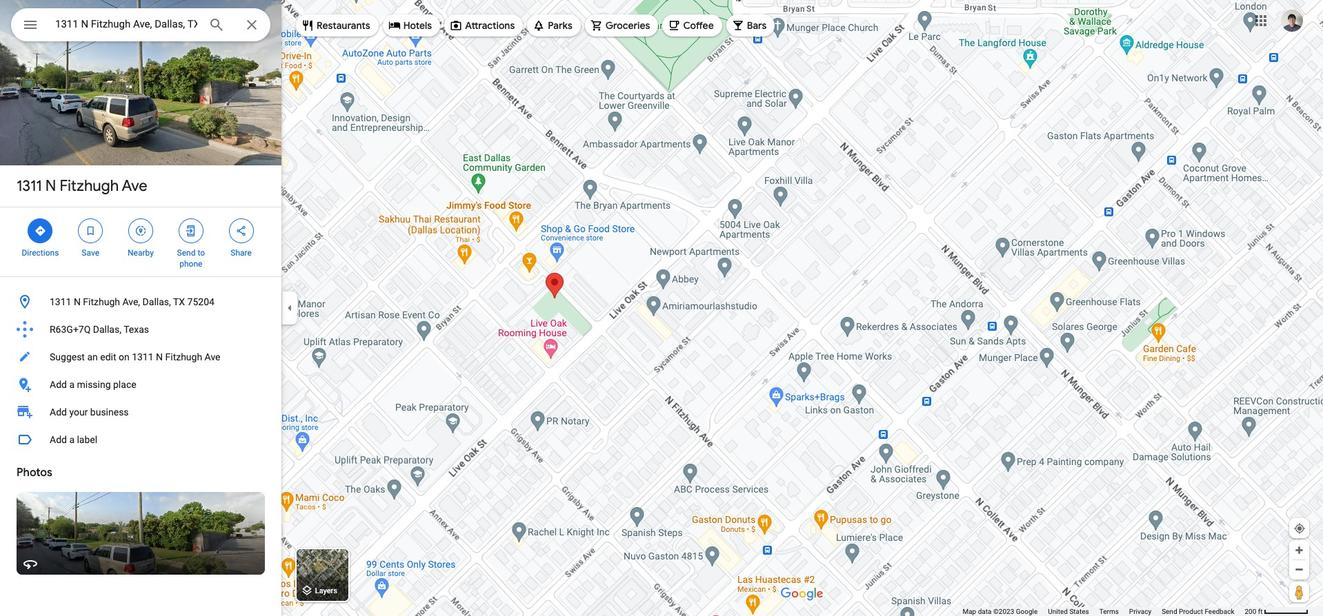 Task type: locate. For each thing, give the bounding box(es) containing it.
coffee button
[[663, 9, 722, 42]]

groceries button
[[585, 9, 659, 42]]

2 vertical spatial add
[[50, 435, 67, 446]]


[[22, 15, 39, 35]]

united states button
[[1048, 608, 1089, 617]]

1 a from the top
[[69, 380, 75, 391]]

1 vertical spatial fitzhugh
[[83, 297, 120, 308]]

1 vertical spatial dallas,
[[93, 324, 121, 335]]

1 horizontal spatial 1311
[[50, 297, 71, 308]]

0 vertical spatial send
[[177, 248, 196, 258]]

fitzhugh down r63g+7q dallas, texas button
[[165, 352, 202, 363]]

2 horizontal spatial 1311
[[132, 352, 154, 363]]

2 horizontal spatial n
[[156, 352, 163, 363]]

nearby
[[128, 248, 154, 258]]

actions for 1311 n fitzhugh ave region
[[0, 208, 282, 277]]

1 horizontal spatial send
[[1162, 609, 1178, 616]]

0 vertical spatial fitzhugh
[[60, 177, 119, 196]]

200
[[1245, 609, 1257, 616]]

n for 1311 n fitzhugh ave, dallas, tx 75204
[[74, 297, 81, 308]]

footer containing map data ©2023 google
[[963, 608, 1245, 617]]

None field
[[55, 16, 197, 32]]

1 vertical spatial send
[[1162, 609, 1178, 616]]

fitzhugh up r63g+7q dallas, texas in the left bottom of the page
[[83, 297, 120, 308]]

bars button
[[726, 9, 775, 42]]

add
[[50, 380, 67, 391], [50, 407, 67, 418], [50, 435, 67, 446]]

dallas,
[[143, 297, 171, 308], [93, 324, 121, 335]]

0 horizontal spatial 1311
[[17, 177, 42, 196]]

footer
[[963, 608, 1245, 617]]

2 a from the top
[[69, 435, 75, 446]]

0 vertical spatial ave
[[122, 177, 147, 196]]

hotels button
[[383, 9, 440, 42]]

states
[[1070, 609, 1089, 616]]

75204
[[187, 297, 215, 308]]

a left label
[[69, 435, 75, 446]]

1 horizontal spatial dallas,
[[143, 297, 171, 308]]

1311 inside button
[[50, 297, 71, 308]]

united states
[[1048, 609, 1089, 616]]

show your location image
[[1294, 523, 1306, 536]]

ave
[[122, 177, 147, 196], [205, 352, 220, 363]]

dallas, inside button
[[93, 324, 121, 335]]

fitzhugh up 
[[60, 177, 119, 196]]

send
[[177, 248, 196, 258], [1162, 609, 1178, 616]]

1311 for 1311 n fitzhugh ave
[[17, 177, 42, 196]]

suggest an edit on 1311 n fitzhugh ave button
[[0, 344, 282, 371]]

ave,
[[122, 297, 140, 308]]

send up "phone"
[[177, 248, 196, 258]]

edit
[[100, 352, 116, 363]]

0 horizontal spatial dallas,
[[93, 324, 121, 335]]


[[84, 224, 97, 239]]

1 vertical spatial a
[[69, 435, 75, 446]]

phone
[[180, 259, 202, 269]]

fitzhugh inside 1311 n fitzhugh ave, dallas, tx 75204 button
[[83, 297, 120, 308]]

add left label
[[50, 435, 67, 446]]

send inside send product feedback button
[[1162, 609, 1178, 616]]


[[235, 224, 247, 239]]

r63g+7q dallas, texas button
[[0, 316, 282, 344]]

1 vertical spatial n
[[74, 297, 81, 308]]

save
[[82, 248, 99, 258]]

fitzhugh inside suggest an edit on 1311 n fitzhugh ave button
[[165, 352, 202, 363]]

add left your
[[50, 407, 67, 418]]

add down suggest
[[50, 380, 67, 391]]

attractions
[[465, 19, 515, 32]]

bars
[[747, 19, 767, 32]]

terms button
[[1100, 608, 1119, 617]]

0 vertical spatial add
[[50, 380, 67, 391]]

1 vertical spatial 1311
[[50, 297, 71, 308]]

n inside button
[[74, 297, 81, 308]]

send left the product on the bottom right
[[1162, 609, 1178, 616]]

r63g+7q
[[50, 324, 91, 335]]

2 add from the top
[[50, 407, 67, 418]]

google account: nolan park  
(nolan.park@adept.ai) image
[[1281, 9, 1304, 31]]

 search field
[[11, 8, 271, 44]]

groceries
[[606, 19, 650, 32]]

1311 up r63g+7q
[[50, 297, 71, 308]]

200 ft button
[[1245, 609, 1309, 616]]

terms
[[1100, 609, 1119, 616]]

an
[[87, 352, 98, 363]]

a
[[69, 380, 75, 391], [69, 435, 75, 446]]

0 vertical spatial a
[[69, 380, 75, 391]]

1311 up 
[[17, 177, 42, 196]]

collapse side panel image
[[282, 301, 297, 316]]

1 vertical spatial add
[[50, 407, 67, 418]]

1311 right on
[[132, 352, 154, 363]]

fitzhugh for ave
[[60, 177, 119, 196]]

1311 for 1311 n fitzhugh ave, dallas, tx 75204
[[50, 297, 71, 308]]

fitzhugh for ave,
[[83, 297, 120, 308]]

on
[[119, 352, 130, 363]]

label
[[77, 435, 97, 446]]

dallas, left tx
[[143, 297, 171, 308]]

0 vertical spatial 1311
[[17, 177, 42, 196]]

1 add from the top
[[50, 380, 67, 391]]

1 vertical spatial ave
[[205, 352, 220, 363]]

200 ft
[[1245, 609, 1263, 616]]

map data ©2023 google
[[963, 609, 1038, 616]]

1311
[[17, 177, 42, 196], [50, 297, 71, 308], [132, 352, 154, 363]]

n for 1311 n fitzhugh ave
[[45, 177, 56, 196]]

ave up  on the left top of the page
[[122, 177, 147, 196]]

add your business
[[50, 407, 129, 418]]

n down r63g+7q dallas, texas button
[[156, 352, 163, 363]]

dallas, up edit
[[93, 324, 121, 335]]

0 horizontal spatial n
[[45, 177, 56, 196]]

a left missing on the bottom left of the page
[[69, 380, 75, 391]]

parks
[[548, 19, 573, 32]]

0 vertical spatial n
[[45, 177, 56, 196]]

1311 n fitzhugh ave
[[17, 177, 147, 196]]

product
[[1179, 609, 1203, 616]]

fitzhugh
[[60, 177, 119, 196], [83, 297, 120, 308], [165, 352, 202, 363]]

tx
[[173, 297, 185, 308]]

restaurants button
[[296, 9, 379, 42]]

r63g+7q dallas, texas
[[50, 324, 149, 335]]

share
[[231, 248, 252, 258]]

google maps element
[[0, 0, 1324, 617]]

ave down 75204
[[205, 352, 220, 363]]

show street view coverage image
[[1290, 582, 1310, 603]]

3 add from the top
[[50, 435, 67, 446]]

privacy
[[1130, 609, 1152, 616]]

2 vertical spatial 1311
[[132, 352, 154, 363]]


[[34, 224, 47, 239]]

data
[[978, 609, 992, 616]]

1 horizontal spatial n
[[74, 297, 81, 308]]

n up r63g+7q
[[74, 297, 81, 308]]

2 vertical spatial fitzhugh
[[165, 352, 202, 363]]

missing
[[77, 380, 111, 391]]

your
[[69, 407, 88, 418]]

map
[[963, 609, 977, 616]]

add a label button
[[0, 426, 282, 454]]

add a missing place
[[50, 380, 136, 391]]

0 horizontal spatial send
[[177, 248, 196, 258]]

2 vertical spatial n
[[156, 352, 163, 363]]

send inside send to phone
[[177, 248, 196, 258]]

1311 n fitzhugh ave main content
[[0, 0, 282, 617]]

n
[[45, 177, 56, 196], [74, 297, 81, 308], [156, 352, 163, 363]]

1 horizontal spatial ave
[[205, 352, 220, 363]]

n up 
[[45, 177, 56, 196]]

0 vertical spatial dallas,
[[143, 297, 171, 308]]

add for add a label
[[50, 435, 67, 446]]



Task type: describe. For each thing, give the bounding box(es) containing it.
add your business link
[[0, 399, 282, 426]]

send for send product feedback
[[1162, 609, 1178, 616]]

united
[[1048, 609, 1068, 616]]

parks button
[[527, 9, 581, 42]]

layers
[[315, 587, 337, 596]]

1311 n fitzhugh ave, dallas, tx 75204
[[50, 297, 215, 308]]

1311 n fitzhugh ave, dallas, tx 75204 button
[[0, 288, 282, 316]]

privacy button
[[1130, 608, 1152, 617]]

1311 inside button
[[132, 352, 154, 363]]

place
[[113, 380, 136, 391]]

photos
[[17, 466, 52, 480]]

send product feedback
[[1162, 609, 1235, 616]]

hotels
[[403, 19, 432, 32]]

 button
[[11, 8, 50, 44]]

1311 N Fitzhugh Ave, Dallas, TX 75204 field
[[11, 8, 271, 41]]

suggest
[[50, 352, 85, 363]]

add a label
[[50, 435, 97, 446]]

add a missing place button
[[0, 371, 282, 399]]

none field inside 1311 n fitzhugh ave, dallas, tx 75204 field
[[55, 16, 197, 32]]

send for send to phone
[[177, 248, 196, 258]]

ft
[[1259, 609, 1263, 616]]

add for add a missing place
[[50, 380, 67, 391]]

suggest an edit on 1311 n fitzhugh ave
[[50, 352, 220, 363]]

a for label
[[69, 435, 75, 446]]

©2023
[[994, 609, 1015, 616]]

footer inside google maps element
[[963, 608, 1245, 617]]

0 horizontal spatial ave
[[122, 177, 147, 196]]

attractions button
[[445, 9, 523, 42]]

feedback
[[1205, 609, 1235, 616]]

coffee
[[683, 19, 714, 32]]

a for missing
[[69, 380, 75, 391]]

to
[[198, 248, 205, 258]]

google
[[1016, 609, 1038, 616]]

zoom out image
[[1295, 565, 1305, 576]]

add for add your business
[[50, 407, 67, 418]]

directions
[[22, 248, 59, 258]]

send product feedback button
[[1162, 608, 1235, 617]]

dallas, inside button
[[143, 297, 171, 308]]


[[185, 224, 197, 239]]


[[135, 224, 147, 239]]

n inside button
[[156, 352, 163, 363]]

zoom in image
[[1295, 546, 1305, 556]]

ave inside button
[[205, 352, 220, 363]]

business
[[90, 407, 129, 418]]

texas
[[124, 324, 149, 335]]

send to phone
[[177, 248, 205, 269]]

restaurants
[[317, 19, 370, 32]]



Task type: vqa. For each thing, say whether or not it's contained in the screenshot.

yes



